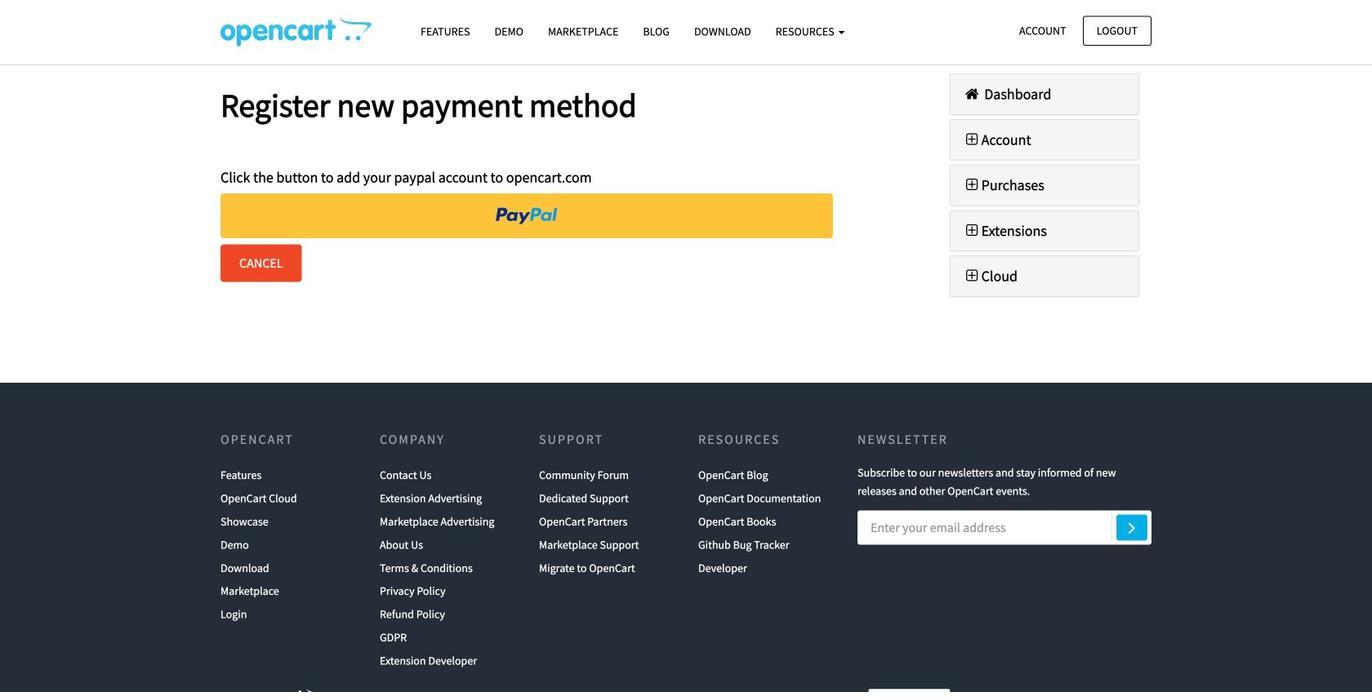 Task type: describe. For each thing, give the bounding box(es) containing it.
1 plus square o image from the top
[[963, 132, 982, 147]]

opencart - add payment method image
[[221, 17, 372, 47]]

2 plus square o image from the top
[[963, 178, 982, 192]]

angle right image
[[1129, 518, 1136, 538]]

plus square o image
[[963, 269, 982, 284]]



Task type: vqa. For each thing, say whether or not it's contained in the screenshot.
'ANGLE RIGHT' image
yes



Task type: locate. For each thing, give the bounding box(es) containing it.
home image
[[963, 87, 982, 101]]

0 vertical spatial plus square o image
[[963, 132, 982, 147]]

3 plus square o image from the top
[[963, 223, 982, 238]]

facebook marketing partner image
[[869, 689, 950, 693]]

opencart image
[[221, 689, 330, 693]]

2 vertical spatial plus square o image
[[963, 223, 982, 238]]

plus square o image
[[963, 132, 982, 147], [963, 178, 982, 192], [963, 223, 982, 238]]

1 vertical spatial plus square o image
[[963, 178, 982, 192]]



